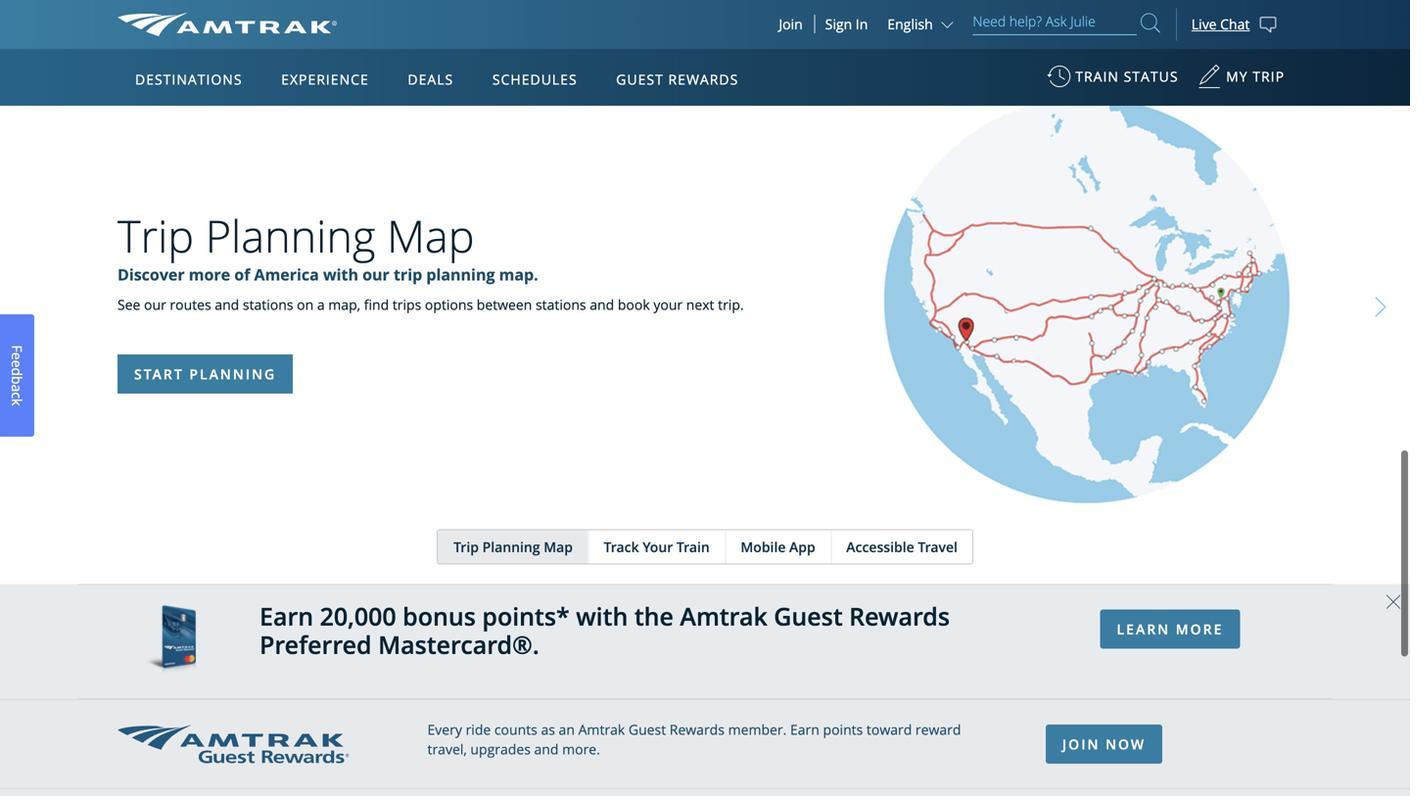 Task type: locate. For each thing, give the bounding box(es) containing it.
your
[[643, 538, 673, 557]]

see
[[118, 295, 141, 314]]

planning
[[427, 264, 495, 285]]

1 horizontal spatial with
[[576, 600, 628, 634]]

planning
[[206, 206, 376, 265], [483, 538, 540, 557]]

a right on
[[317, 295, 325, 314]]

1 horizontal spatial stations
[[536, 295, 587, 314]]

our right see
[[144, 295, 166, 314]]

my trip
[[1227, 67, 1286, 86]]

a up k in the bottom left of the page
[[8, 385, 26, 392]]

1 horizontal spatial a
[[317, 295, 325, 314]]

stations down map.
[[536, 295, 587, 314]]

join now link
[[1046, 725, 1163, 764]]

and down as at bottom
[[535, 740, 559, 759]]

0 horizontal spatial trip
[[118, 206, 194, 265]]

0 horizontal spatial map
[[387, 206, 475, 265]]

join left now
[[1063, 736, 1101, 754]]

our inside trip planning map discover more of america with our trip planning map.
[[363, 264, 390, 285]]

banner
[[0, 0, 1411, 452]]

1 horizontal spatial amtrak
[[680, 600, 768, 634]]

and down of
[[215, 295, 239, 314]]

1 e from the top
[[8, 352, 26, 360]]

trips
[[393, 295, 422, 314]]

a
[[317, 295, 325, 314], [8, 385, 26, 392]]

1 horizontal spatial join
[[1063, 736, 1101, 754]]

of
[[234, 264, 250, 285]]

amtrak
[[680, 600, 768, 634], [579, 721, 625, 739]]

0 horizontal spatial planning
[[206, 206, 376, 265]]

join for join now
[[1063, 736, 1101, 754]]

search icon image
[[1141, 9, 1161, 36]]

e up the d
[[8, 352, 26, 360]]

trip up see
[[118, 206, 194, 265]]

0 horizontal spatial a
[[8, 385, 26, 392]]

book
[[618, 295, 650, 314]]

0 vertical spatial with
[[323, 264, 359, 285]]

sign in button
[[826, 15, 868, 33]]

0 horizontal spatial amtrak
[[579, 721, 625, 739]]

live chat
[[1192, 15, 1251, 33]]

0 horizontal spatial our
[[144, 295, 166, 314]]

counts
[[495, 721, 538, 739]]

0 vertical spatial trip
[[118, 206, 194, 265]]

live
[[1192, 15, 1218, 33]]

experience
[[281, 70, 369, 89]]

now
[[1106, 736, 1147, 754]]

an
[[559, 721, 575, 739]]

with
[[323, 264, 359, 285], [576, 600, 628, 634]]

track your train button
[[588, 531, 725, 564]]

points*
[[482, 600, 570, 634]]

1 vertical spatial rewards
[[850, 600, 950, 634]]

english button
[[888, 15, 959, 33]]

stations
[[243, 295, 293, 314], [536, 295, 587, 314]]

0 vertical spatial earn
[[260, 600, 314, 634]]

with up map,
[[323, 264, 359, 285]]

0 horizontal spatial with
[[323, 264, 359, 285]]

0 vertical spatial our
[[363, 264, 390, 285]]

with left the
[[576, 600, 628, 634]]

upgrades
[[471, 740, 531, 759]]

trip
[[118, 206, 194, 265], [454, 538, 479, 557]]

guest
[[617, 70, 664, 89], [774, 600, 843, 634], [629, 721, 666, 739]]

earn left '20,000'
[[260, 600, 314, 634]]

trip
[[1253, 67, 1286, 86]]

banner containing join
[[0, 0, 1411, 452]]

0 vertical spatial map
[[387, 206, 475, 265]]

map up see our routes and stations on a map, find trips options between stations and book your next trip.
[[387, 206, 475, 265]]

1 vertical spatial planning
[[483, 538, 540, 557]]

1 vertical spatial map
[[544, 538, 573, 557]]

app
[[790, 538, 816, 557]]

ride
[[466, 721, 491, 739]]

planning inside button
[[483, 538, 540, 557]]

1 horizontal spatial our
[[363, 264, 390, 285]]

trip inside trip planning map discover more of america with our trip planning map.
[[118, 206, 194, 265]]

0 horizontal spatial earn
[[260, 600, 314, 634]]

1 vertical spatial our
[[144, 295, 166, 314]]

join left sign
[[779, 15, 803, 33]]

track
[[604, 538, 639, 557]]

america
[[254, 264, 319, 285]]

trip for trip planning map discover more of america with our trip planning map.
[[118, 206, 194, 265]]

map,
[[329, 295, 361, 314]]

with inside the "earn 20,000 bonus points* with the amtrak guest rewards preferred mastercard®."
[[576, 600, 628, 634]]

20,000
[[320, 600, 396, 634]]

1 horizontal spatial and
[[535, 740, 559, 759]]

experience button
[[274, 52, 377, 107]]

our up find
[[363, 264, 390, 285]]

2 stations from the left
[[536, 295, 587, 314]]

c
[[8, 392, 26, 399]]

status
[[1124, 67, 1179, 86]]

travel
[[918, 538, 958, 557]]

next
[[687, 295, 715, 314]]

planning up points* on the bottom
[[483, 538, 540, 557]]

amtrak right the
[[680, 600, 768, 634]]

amtrak up more.
[[579, 721, 625, 739]]

routes
[[170, 295, 211, 314]]

map for trip planning map discover more of america with our trip planning map.
[[387, 206, 475, 265]]

2 vertical spatial rewards
[[670, 721, 725, 739]]

e down f
[[8, 360, 26, 368]]

join button
[[768, 15, 816, 33]]

amtrak image
[[118, 13, 337, 36]]

earn 20,000 bonus points* with the amtrak guest rewards preferred mastercard®.
[[260, 600, 950, 662]]

schedules link
[[485, 49, 586, 106]]

0 horizontal spatial stations
[[243, 295, 293, 314]]

as
[[541, 721, 556, 739]]

earn left the points
[[791, 721, 820, 739]]

toward
[[867, 721, 913, 739]]

deals button
[[400, 52, 462, 107]]

0 vertical spatial join
[[779, 15, 803, 33]]

amtrak inside the "earn 20,000 bonus points* with the amtrak guest rewards preferred mastercard®."
[[680, 600, 768, 634]]

0 vertical spatial planning
[[206, 206, 376, 265]]

1 vertical spatial guest
[[774, 600, 843, 634]]

1 vertical spatial join
[[1063, 736, 1101, 754]]

map inside button
[[544, 538, 573, 557]]

1 vertical spatial earn
[[791, 721, 820, 739]]

1 horizontal spatial earn
[[791, 721, 820, 739]]

learn
[[1118, 620, 1171, 639]]

f e e d b a c k button
[[0, 314, 34, 437]]

planning for trip planning map
[[483, 538, 540, 557]]

map left track
[[544, 538, 573, 557]]

trip up "bonus"
[[454, 538, 479, 557]]

join inside "link"
[[1063, 736, 1101, 754]]

rewards
[[669, 70, 739, 89], [850, 600, 950, 634], [670, 721, 725, 739]]

and left book
[[590, 295, 615, 314]]

2 vertical spatial guest
[[629, 721, 666, 739]]

1 horizontal spatial map
[[544, 538, 573, 557]]

1 horizontal spatial trip
[[454, 538, 479, 557]]

e
[[8, 352, 26, 360], [8, 360, 26, 368]]

1 horizontal spatial planning
[[483, 538, 540, 557]]

and
[[215, 295, 239, 314], [590, 295, 615, 314], [535, 740, 559, 759]]

1 vertical spatial trip
[[454, 538, 479, 557]]

regions map image
[[190, 164, 661, 438]]

Please enter your search item search field
[[973, 10, 1137, 35]]

guest inside popup button
[[617, 70, 664, 89]]

map inside trip planning map discover more of america with our trip planning map.
[[387, 206, 475, 265]]

trip inside button
[[454, 538, 479, 557]]

k
[[8, 399, 26, 406]]

schedules
[[493, 70, 578, 89]]

stations down america
[[243, 295, 293, 314]]

b
[[8, 376, 26, 385]]

0 horizontal spatial and
[[215, 295, 239, 314]]

application
[[190, 164, 661, 438]]

my trip button
[[1199, 58, 1286, 106]]

planning inside trip planning map discover more of america with our trip planning map.
[[206, 206, 376, 265]]

more
[[1177, 620, 1224, 639]]

0 vertical spatial amtrak
[[680, 600, 768, 634]]

f
[[8, 345, 26, 352]]

mobile
[[741, 538, 786, 557]]

guest rewards
[[617, 70, 739, 89]]

planning up on
[[206, 206, 376, 265]]

learn more
[[1118, 620, 1224, 639]]

0 horizontal spatial join
[[779, 15, 803, 33]]

reward
[[916, 721, 962, 739]]

1 vertical spatial a
[[8, 385, 26, 392]]

more
[[189, 264, 230, 285]]

1 vertical spatial amtrak
[[579, 721, 625, 739]]

1 vertical spatial with
[[576, 600, 628, 634]]

map
[[387, 206, 475, 265], [544, 538, 573, 557]]

0 vertical spatial rewards
[[669, 70, 739, 89]]

0 vertical spatial guest
[[617, 70, 664, 89]]



Task type: describe. For each thing, give the bounding box(es) containing it.
trip planning map button
[[438, 531, 588, 564]]

english
[[888, 15, 934, 33]]

member.
[[729, 721, 787, 739]]

2 horizontal spatial and
[[590, 295, 615, 314]]

rewards inside the "earn 20,000 bonus points* with the amtrak guest rewards preferred mastercard®."
[[850, 600, 950, 634]]

d
[[8, 368, 26, 376]]

train status link
[[1048, 58, 1179, 106]]

every
[[428, 721, 462, 739]]

live chat button
[[1177, 0, 1293, 49]]

your
[[654, 295, 683, 314]]

chat
[[1221, 15, 1251, 33]]

guest inside the "earn 20,000 bonus points* with the amtrak guest rewards preferred mastercard®."
[[774, 600, 843, 634]]

on
[[297, 295, 314, 314]]

mobile app button
[[725, 531, 831, 564]]

my
[[1227, 67, 1249, 86]]

start planning link
[[118, 355, 293, 394]]

accessible travel button
[[831, 531, 973, 564]]

trip planning map discover more of america with our trip planning map.
[[118, 206, 539, 285]]

track your train
[[604, 538, 710, 557]]

rewards inside "every ride counts as an amtrak guest rewards member. earn points toward reward travel, upgrades and more."
[[670, 721, 725, 739]]

earn inside the "earn 20,000 bonus points* with the amtrak guest rewards preferred mastercard®."
[[260, 600, 314, 634]]

planning for trip planning map discover more of america with our trip planning map.
[[206, 206, 376, 265]]

1 stations from the left
[[243, 295, 293, 314]]

with inside trip planning map discover more of america with our trip planning map.
[[323, 264, 359, 285]]

the
[[635, 600, 674, 634]]

0 vertical spatial a
[[317, 295, 325, 314]]

rewards inside guest rewards popup button
[[669, 70, 739, 89]]

trip for trip planning map
[[454, 538, 479, 557]]

sign in
[[826, 15, 868, 33]]

mobile app
[[741, 538, 816, 557]]

a inside button
[[8, 385, 26, 392]]

destinations
[[135, 70, 243, 89]]

trip.
[[718, 295, 744, 314]]

start planning
[[134, 365, 277, 384]]

amtrak guest rewards preferred mastercard image
[[147, 605, 196, 679]]

train
[[677, 538, 710, 557]]

in
[[856, 15, 868, 33]]

trip planning map
[[454, 538, 573, 557]]

2 e from the top
[[8, 360, 26, 368]]

and inside "every ride counts as an amtrak guest rewards member. earn points toward reward travel, upgrades and more."
[[535, 740, 559, 759]]

more.
[[563, 740, 601, 759]]

start
[[134, 365, 184, 384]]

between
[[477, 295, 532, 314]]

join now
[[1063, 736, 1147, 754]]

train
[[1076, 67, 1120, 86]]

deals
[[408, 70, 454, 89]]

guest inside "every ride counts as an amtrak guest rewards member. earn points toward reward travel, upgrades and more."
[[629, 721, 666, 739]]

f e e d b a c k
[[8, 345, 26, 406]]

accessible travel
[[847, 538, 958, 557]]

learn more link
[[1101, 610, 1241, 649]]

mastercard®.
[[378, 628, 540, 662]]

guest rewards button
[[609, 52, 747, 107]]

options
[[425, 295, 473, 314]]

earn inside "every ride counts as an amtrak guest rewards member. earn points toward reward travel, upgrades and more."
[[791, 721, 820, 739]]

travel,
[[428, 740, 467, 759]]

amtrak guest rewards image
[[118, 726, 349, 764]]

join for join
[[779, 15, 803, 33]]

see our routes and stations on a map, find trips options between stations and book your next trip.
[[118, 295, 744, 314]]

preferred
[[260, 628, 372, 662]]

destinations button
[[127, 52, 250, 107]]

amtrak inside "every ride counts as an amtrak guest rewards member. earn points toward reward travel, upgrades and more."
[[579, 721, 625, 739]]

bonus
[[403, 600, 476, 634]]

map.
[[499, 264, 539, 285]]

sign
[[826, 15, 853, 33]]

trip
[[394, 264, 423, 285]]

find
[[364, 295, 389, 314]]

points
[[824, 721, 864, 739]]

map for trip planning map
[[544, 538, 573, 557]]

accessible
[[847, 538, 915, 557]]

planning
[[190, 365, 277, 384]]

every ride counts as an amtrak guest rewards member. earn points toward reward travel, upgrades and more.
[[428, 721, 962, 759]]

train status
[[1076, 67, 1179, 86]]



Task type: vqa. For each thing, say whether or not it's contained in the screenshot.
the Every ride counts as an Amtrak Guest Rewards member. Earn points toward reward travel, upgrades and more. on the bottom
yes



